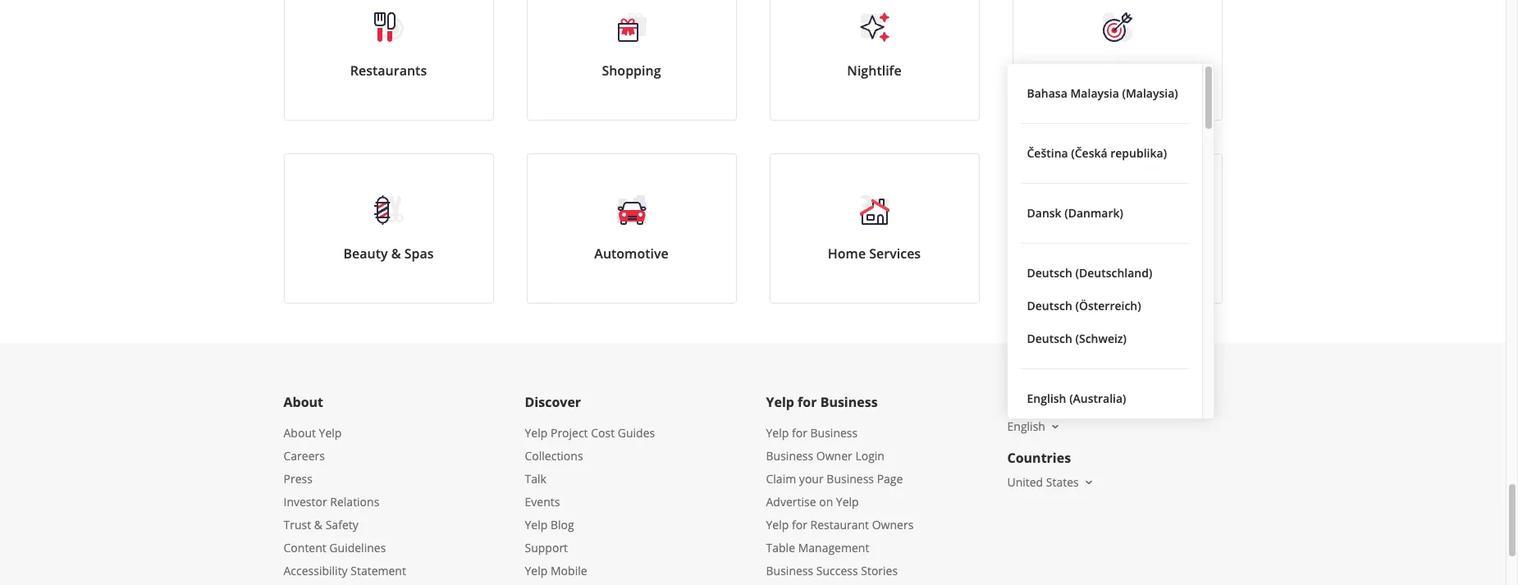 Task type: locate. For each thing, give the bounding box(es) containing it.
0 vertical spatial english
[[1027, 391, 1066, 406]]

(australia)
[[1069, 391, 1126, 406]]

about
[[284, 393, 323, 411], [284, 425, 316, 441]]

1 vertical spatial 16 chevron down v2 image
[[1082, 476, 1095, 489]]

deutsch for deutsch (deutschland)
[[1027, 265, 1072, 281]]

yelp up careers
[[319, 425, 342, 441]]

talk link
[[525, 471, 546, 487]]

about up careers
[[284, 425, 316, 441]]

about for about yelp careers press investor relations trust & safety content guidelines accessibility statement
[[284, 425, 316, 441]]

yelp down support
[[525, 563, 548, 579]]

english for english
[[1007, 418, 1045, 434]]

english button
[[1007, 418, 1062, 434]]

0 horizontal spatial 16 chevron down v2 image
[[1049, 420, 1062, 433]]

beauty & spas
[[343, 245, 434, 263]]

deutsch down deutsch (österreich)
[[1027, 331, 1072, 346]]

business
[[820, 393, 878, 411], [810, 425, 858, 441], [766, 448, 813, 464], [827, 471, 874, 487], [766, 563, 813, 579]]

more
[[1101, 245, 1134, 263]]

automotive link
[[526, 153, 736, 304]]

investor relations link
[[284, 494, 379, 510]]

1 vertical spatial deutsch
[[1027, 298, 1072, 313]]

shopping link
[[526, 0, 736, 121]]

home
[[828, 245, 866, 263]]

yelp up claim
[[766, 425, 789, 441]]

table
[[766, 540, 795, 556]]

2 deutsch from the top
[[1027, 298, 1072, 313]]

16 chevron down v2 image right states
[[1082, 476, 1095, 489]]

cost
[[591, 425, 615, 441]]

1 horizontal spatial &
[[391, 245, 401, 263]]

statement
[[351, 563, 406, 579]]

yelp
[[766, 393, 794, 411], [319, 425, 342, 441], [525, 425, 548, 441], [766, 425, 789, 441], [836, 494, 859, 510], [525, 517, 548, 533], [766, 517, 789, 533], [525, 563, 548, 579]]

deutsch up deutsch (österreich)
[[1027, 265, 1072, 281]]

english down languages
[[1007, 418, 1045, 434]]

0 horizontal spatial &
[[314, 517, 323, 533]]

1 deutsch from the top
[[1027, 265, 1072, 281]]

(schweiz)
[[1075, 331, 1127, 346]]

mobile
[[551, 563, 587, 579]]

yelp for business business owner login claim your business page advertise on yelp yelp for restaurant owners table management business success stories
[[766, 425, 914, 579]]

16 chevron down v2 image
[[1049, 420, 1062, 433], [1082, 476, 1095, 489]]

2 vertical spatial deutsch
[[1027, 331, 1072, 346]]

3 deutsch from the top
[[1027, 331, 1072, 346]]

on
[[819, 494, 833, 510]]

spas
[[404, 245, 434, 263]]

for up yelp for business link
[[798, 393, 817, 411]]

restaurants link
[[284, 0, 494, 121]]

yelp right on
[[836, 494, 859, 510]]

16 chevron down v2 image down languages
[[1049, 420, 1062, 433]]

business down owner
[[827, 471, 874, 487]]

home services
[[828, 245, 921, 263]]

owners
[[872, 517, 914, 533]]

claim your business page link
[[766, 471, 903, 487]]

(danmark)
[[1064, 205, 1123, 221]]

for down advertise
[[792, 517, 807, 533]]

čeština
[[1027, 145, 1068, 161]]

yelp up collections link
[[525, 425, 548, 441]]

16 chevron down v2 image inside 'united states' popup button
[[1082, 476, 1095, 489]]

guidelines
[[329, 540, 386, 556]]

management
[[798, 540, 869, 556]]

talk
[[525, 471, 546, 487]]

deutsch
[[1027, 265, 1072, 281], [1027, 298, 1072, 313], [1027, 331, 1072, 346]]

support link
[[525, 540, 568, 556]]

for
[[798, 393, 817, 411], [792, 425, 807, 441], [792, 517, 807, 533]]

& left spas
[[391, 245, 401, 263]]

(malaysia)
[[1122, 85, 1178, 101]]

languages
[[1007, 393, 1077, 411]]

collections
[[525, 448, 583, 464]]

deutsch (schweiz)
[[1027, 331, 1127, 346]]

about yelp careers press investor relations trust & safety content guidelines accessibility statement
[[284, 425, 406, 579]]

united states
[[1007, 474, 1079, 490]]

0 vertical spatial about
[[284, 393, 323, 411]]

1 vertical spatial about
[[284, 425, 316, 441]]

malaysia
[[1070, 85, 1119, 101]]

2 vertical spatial for
[[792, 517, 807, 533]]

project
[[551, 425, 588, 441]]

united states button
[[1007, 474, 1095, 490]]

1 vertical spatial english
[[1007, 418, 1045, 434]]

deutsch (österreich)
[[1027, 298, 1141, 313]]

english up english dropdown button
[[1027, 391, 1066, 406]]

blog
[[551, 517, 574, 533]]

beauty & spas link
[[284, 153, 494, 304]]

accessibility
[[284, 563, 348, 579]]

yelp project cost guides link
[[525, 425, 655, 441]]

active life
[[1085, 62, 1150, 80]]

1 horizontal spatial 16 chevron down v2 image
[[1082, 476, 1095, 489]]

čeština (česká republika)
[[1027, 145, 1167, 161]]

about inside about yelp careers press investor relations trust & safety content guidelines accessibility statement
[[284, 425, 316, 441]]

1 vertical spatial for
[[792, 425, 807, 441]]

claim
[[766, 471, 796, 487]]

trust
[[284, 517, 311, 533]]

& inside about yelp careers press investor relations trust & safety content guidelines accessibility statement
[[314, 517, 323, 533]]

2 about from the top
[[284, 425, 316, 441]]

čeština (česká republika) button
[[1020, 137, 1189, 170]]

advertise on yelp link
[[766, 494, 859, 510]]

0 vertical spatial &
[[391, 245, 401, 263]]

0 vertical spatial 16 chevron down v2 image
[[1049, 420, 1062, 433]]

services
[[869, 245, 921, 263]]

bahasa malaysia (malaysia)
[[1027, 85, 1178, 101]]

0 vertical spatial for
[[798, 393, 817, 411]]

countries
[[1007, 449, 1071, 467]]

business up yelp for business link
[[820, 393, 878, 411]]

1 about from the top
[[284, 393, 323, 411]]

1 vertical spatial &
[[314, 517, 323, 533]]

dansk
[[1027, 205, 1062, 221]]

dansk (danmark) button
[[1020, 197, 1189, 230]]

yelp project cost guides collections talk events yelp blog support yelp mobile
[[525, 425, 655, 579]]

english inside english (australia) button
[[1027, 391, 1066, 406]]

dansk (danmark)
[[1027, 205, 1123, 221]]

yelp up table
[[766, 517, 789, 533]]

safety
[[325, 517, 358, 533]]

business up owner
[[810, 425, 858, 441]]

& right trust
[[314, 517, 323, 533]]

0 vertical spatial deutsch
[[1027, 265, 1072, 281]]

for up business owner login link
[[792, 425, 807, 441]]

events
[[525, 494, 560, 510]]

yelp inside about yelp careers press investor relations trust & safety content guidelines accessibility statement
[[319, 425, 342, 441]]

about up about yelp link
[[284, 393, 323, 411]]

16 chevron down v2 image inside english dropdown button
[[1049, 420, 1062, 433]]

deutsch (deutschland) button
[[1020, 257, 1189, 290]]

deutsch (deutschland)
[[1027, 265, 1152, 281]]

shopping
[[602, 62, 661, 80]]

beauty
[[343, 245, 388, 263]]

deutsch up deutsch (schweiz)
[[1027, 298, 1072, 313]]



Task type: describe. For each thing, give the bounding box(es) containing it.
yelp blog link
[[525, 517, 574, 533]]

deutsch (schweiz) button
[[1020, 322, 1189, 355]]

about for about
[[284, 393, 323, 411]]

support
[[525, 540, 568, 556]]

collections link
[[525, 448, 583, 464]]

your
[[799, 471, 824, 487]]

stories
[[861, 563, 898, 579]]

english for english (australia)
[[1027, 391, 1066, 406]]

(deutschland)
[[1075, 265, 1152, 281]]

success
[[816, 563, 858, 579]]

united
[[1007, 474, 1043, 490]]

for for yelp for business
[[798, 393, 817, 411]]

yelp for restaurant owners link
[[766, 517, 914, 533]]

republika)
[[1110, 145, 1167, 161]]

yelp for business
[[766, 393, 878, 411]]

bahasa
[[1027, 85, 1067, 101]]

16 chevron down v2 image for united states
[[1082, 476, 1095, 489]]

deutsch for deutsch (schweiz)
[[1027, 331, 1072, 346]]

yelp mobile link
[[525, 563, 587, 579]]

table management link
[[766, 540, 869, 556]]

relations
[[330, 494, 379, 510]]

investor
[[284, 494, 327, 510]]

business down table
[[766, 563, 813, 579]]

active
[[1085, 62, 1123, 80]]

business owner login link
[[766, 448, 885, 464]]

careers
[[284, 448, 325, 464]]

press
[[284, 471, 313, 487]]

(österreich)
[[1075, 298, 1141, 313]]

accessibility statement link
[[284, 563, 406, 579]]

deutsch (österreich) button
[[1020, 290, 1189, 322]]

home services link
[[769, 153, 979, 304]]

english (australia) button
[[1020, 382, 1189, 415]]

16 chevron down v2 image for english
[[1049, 420, 1062, 433]]

for for yelp for business business owner login claim your business page advertise on yelp yelp for restaurant owners table management business success stories
[[792, 425, 807, 441]]

events link
[[525, 494, 560, 510]]

yelp down events 'link'
[[525, 517, 548, 533]]

more link
[[1012, 153, 1222, 304]]

business up claim
[[766, 448, 813, 464]]

trust & safety link
[[284, 517, 358, 533]]

restaurants
[[350, 62, 427, 80]]

states
[[1046, 474, 1079, 490]]

owner
[[816, 448, 852, 464]]

yelp for business link
[[766, 425, 858, 441]]

content guidelines link
[[284, 540, 386, 556]]

active life link
[[1012, 0, 1222, 121]]

press link
[[284, 471, 313, 487]]

discover
[[525, 393, 581, 411]]

restaurant
[[810, 517, 869, 533]]

(česká
[[1071, 145, 1107, 161]]

automotive
[[594, 245, 669, 263]]

guides
[[618, 425, 655, 441]]

advertise
[[766, 494, 816, 510]]

english (australia)
[[1027, 391, 1126, 406]]

yelp up yelp for business link
[[766, 393, 794, 411]]

careers link
[[284, 448, 325, 464]]

content
[[284, 540, 326, 556]]

business success stories link
[[766, 563, 898, 579]]

nightlife link
[[769, 0, 979, 121]]

nightlife
[[847, 62, 902, 80]]

deutsch for deutsch (österreich)
[[1027, 298, 1072, 313]]

bahasa malaysia (malaysia) button
[[1020, 77, 1189, 110]]

page
[[877, 471, 903, 487]]

life
[[1127, 62, 1150, 80]]



Task type: vqa. For each thing, say whether or not it's contained in the screenshot.


